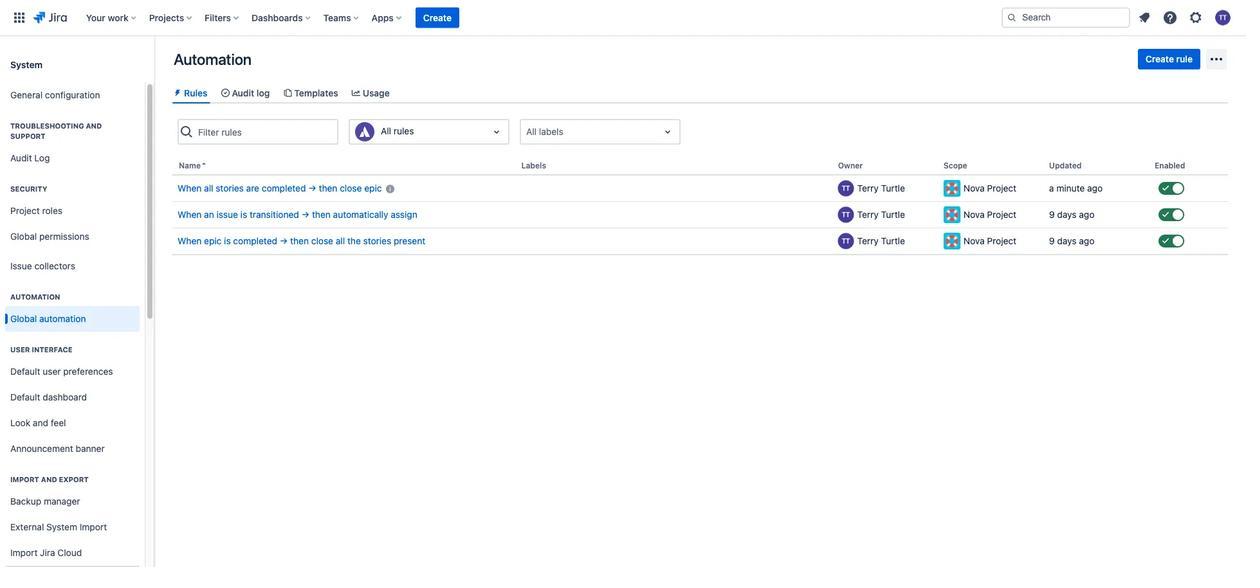 Task type: vqa. For each thing, say whether or not it's contained in the screenshot.
"1"
no



Task type: describe. For each thing, give the bounding box(es) containing it.
import jira cloud link
[[5, 540, 140, 566]]

0 vertical spatial all
[[204, 183, 213, 194]]

when for when epic is completed → then close all the stories present
[[178, 236, 202, 247]]

general configuration
[[10, 90, 100, 100]]

all for all labels
[[526, 127, 537, 137]]

labels
[[521, 161, 546, 170]]

enabled
[[1155, 161, 1185, 170]]

apps
[[372, 12, 394, 23]]

0 vertical spatial automation
[[174, 50, 252, 68]]

when an issue is transitioned → then automatically assign
[[178, 210, 417, 220]]

a
[[1049, 183, 1054, 194]]

terry turtle image for when an issue is transitioned → then automatically assign
[[838, 207, 854, 223]]

nova project for when epic is completed → then close all the stories present
[[964, 236, 1017, 247]]

project for first terry turtle "icon" from the top
[[987, 183, 1017, 194]]

project roles link
[[5, 198, 140, 224]]

notifications image
[[1137, 10, 1152, 25]]

audit log
[[232, 88, 270, 98]]

your work
[[86, 12, 129, 23]]

ago for when an issue is transitioned → then automatically assign
[[1079, 210, 1095, 220]]

dashboards
[[252, 12, 303, 23]]

global automation link
[[5, 306, 140, 332]]

log
[[34, 153, 50, 163]]

when all stories are completed → then close epic
[[178, 183, 382, 194]]

backup manager
[[10, 496, 80, 507]]

Search field
[[1002, 7, 1130, 28]]

projects button
[[145, 7, 197, 28]]

interface
[[32, 346, 72, 354]]

import for import and export
[[10, 476, 39, 484]]

filters button
[[201, 7, 244, 28]]

an
[[204, 210, 214, 220]]

when all stories are completed → then close epic link
[[178, 182, 382, 195]]

1 vertical spatial all
[[336, 236, 345, 247]]

turtle for when epic is completed → then close all the stories present
[[881, 236, 905, 247]]

usage
[[363, 88, 390, 98]]

general
[[10, 90, 43, 100]]

1 nova from the top
[[964, 183, 985, 194]]

name
[[179, 161, 201, 170]]

dashboard
[[43, 392, 87, 403]]

settings image
[[1188, 10, 1204, 25]]

transitioned
[[250, 210, 299, 220]]

create button
[[416, 7, 459, 28]]

9 days ago for when an issue is transitioned → then automatically assign
[[1049, 210, 1095, 220]]

rules
[[184, 88, 207, 98]]

look
[[10, 418, 30, 429]]

banner
[[76, 444, 105, 454]]

backup manager link
[[5, 489, 140, 515]]

0 horizontal spatial system
[[10, 59, 43, 70]]

templates
[[294, 88, 338, 98]]

import and export group
[[5, 462, 140, 567]]

user interface group
[[5, 332, 140, 466]]

user
[[43, 366, 61, 377]]

default for default dashboard
[[10, 392, 40, 403]]

default user preferences link
[[5, 359, 140, 385]]

import inside external system import link
[[80, 522, 107, 533]]

rule
[[1177, 54, 1193, 64]]

create for create
[[423, 12, 452, 23]]

when an issue is transitioned → then automatically assign link
[[178, 209, 417, 221]]

scope
[[944, 161, 967, 170]]

your
[[86, 12, 105, 23]]

security
[[10, 185, 47, 193]]

feel
[[51, 418, 66, 429]]

0 vertical spatial stories
[[216, 183, 244, 194]]

look and feel
[[10, 418, 66, 429]]

external system import
[[10, 522, 107, 533]]

nova for when an issue is transitioned → then automatically assign
[[964, 210, 985, 220]]

global for global automation
[[10, 314, 37, 324]]

external
[[10, 522, 44, 533]]

owner
[[838, 161, 863, 170]]

nova project for when an issue is transitioned → then automatically assign
[[964, 210, 1017, 220]]

and for import
[[41, 476, 57, 484]]

cloud
[[58, 548, 82, 559]]

issue collectors
[[10, 261, 75, 272]]

rules image
[[172, 88, 183, 98]]

export
[[59, 476, 89, 484]]

0 vertical spatial ago
[[1087, 183, 1103, 194]]

1 horizontal spatial epic
[[364, 183, 382, 194]]

is inside when epic is completed → then close all the stories present link
[[224, 236, 231, 247]]

issue collectors link
[[5, 254, 140, 279]]

9 for when epic is completed → then close all the stories present
[[1049, 236, 1055, 247]]

name button
[[172, 156, 516, 175]]

create rule button
[[1138, 49, 1201, 69]]

audit for audit log
[[232, 88, 254, 98]]

appswitcher icon image
[[12, 10, 27, 25]]

1 terry turtle image from the top
[[838, 181, 854, 197]]

apps button
[[368, 7, 407, 28]]

announcement
[[10, 444, 73, 454]]

tab list containing rules
[[167, 82, 1233, 104]]

configuration
[[45, 90, 100, 100]]

1 open image from the left
[[489, 124, 504, 140]]

→ for completed
[[308, 183, 316, 194]]

troubleshooting and support group
[[5, 108, 140, 175]]

terry for when epic is completed → then close all the stories present
[[857, 236, 879, 247]]

Filter rules field
[[194, 120, 337, 144]]

work
[[108, 12, 129, 23]]

then for close
[[319, 183, 337, 194]]

assign
[[391, 210, 417, 220]]

terry turtle image for when epic is completed → then close all the stories present
[[838, 233, 854, 249]]

troubleshooting
[[10, 122, 84, 130]]

labels
[[539, 127, 563, 137]]

1 horizontal spatial stories
[[363, 236, 391, 247]]

user
[[10, 346, 30, 354]]

announcement banner link
[[5, 436, 140, 462]]

global for global permissions
[[10, 231, 37, 242]]

import and export
[[10, 476, 89, 484]]

0 vertical spatial close
[[340, 183, 362, 194]]



Task type: locate. For each thing, give the bounding box(es) containing it.
import for import jira cloud
[[10, 548, 38, 559]]

minute
[[1057, 183, 1085, 194]]

is inside when an issue is transitioned → then automatically assign link
[[240, 210, 247, 220]]

system down manager
[[46, 522, 77, 533]]

and
[[86, 122, 102, 130], [33, 418, 48, 429], [41, 476, 57, 484]]

1 horizontal spatial system
[[46, 522, 77, 533]]

0 vertical spatial nova project
[[964, 183, 1017, 194]]

descriptions image
[[385, 184, 395, 194]]

terry turtle image
[[838, 181, 854, 197], [838, 207, 854, 223], [838, 233, 854, 249]]

1 when from the top
[[178, 183, 202, 194]]

0 horizontal spatial create
[[423, 12, 452, 23]]

terry turtle
[[857, 183, 905, 194], [857, 210, 905, 220], [857, 236, 905, 247]]

1 9 days ago from the top
[[1049, 210, 1095, 220]]

templates image
[[283, 88, 293, 98]]

9 days ago
[[1049, 210, 1095, 220], [1049, 236, 1095, 247]]

1 turtle from the top
[[881, 183, 905, 194]]

import down backup manager link
[[80, 522, 107, 533]]

0 vertical spatial nova
[[964, 183, 985, 194]]

1 vertical spatial default
[[10, 392, 40, 403]]

2 vertical spatial nova project
[[964, 236, 1017, 247]]

0 vertical spatial terry
[[857, 183, 879, 194]]

automation
[[39, 314, 86, 324]]

automation inside group
[[10, 293, 60, 301]]

1 vertical spatial 9
[[1049, 236, 1055, 247]]

2 terry from the top
[[857, 210, 879, 220]]

default for default user preferences
[[10, 366, 40, 377]]

days for when an issue is transitioned → then automatically assign
[[1057, 210, 1077, 220]]

0 vertical spatial 9 days ago
[[1049, 210, 1095, 220]]

3 terry from the top
[[857, 236, 879, 247]]

then down name button
[[319, 183, 337, 194]]

the
[[347, 236, 361, 247]]

nova for when epic is completed → then close all the stories present
[[964, 236, 985, 247]]

global inside automation group
[[10, 314, 37, 324]]

all
[[204, 183, 213, 194], [336, 236, 345, 247]]

import up "backup"
[[10, 476, 39, 484]]

1 horizontal spatial create
[[1146, 54, 1174, 64]]

turtle for when an issue is transitioned → then automatically assign
[[881, 210, 905, 220]]

1 days from the top
[[1057, 210, 1077, 220]]

banner
[[0, 0, 1246, 36]]

1 global from the top
[[10, 231, 37, 242]]

1 vertical spatial terry
[[857, 210, 879, 220]]

global up the user
[[10, 314, 37, 324]]

import left jira
[[10, 548, 38, 559]]

0 vertical spatial import
[[10, 476, 39, 484]]

1 vertical spatial →
[[302, 210, 310, 220]]

search image
[[1007, 13, 1017, 23]]

2 vertical spatial terry turtle image
[[838, 233, 854, 249]]

1 vertical spatial 9 days ago
[[1049, 236, 1095, 247]]

audit log
[[10, 153, 50, 163]]

2 vertical spatial nova
[[964, 236, 985, 247]]

default up look
[[10, 392, 40, 403]]

help image
[[1163, 10, 1178, 25]]

2 vertical spatial turtle
[[881, 236, 905, 247]]

0 vertical spatial when
[[178, 183, 202, 194]]

backup
[[10, 496, 41, 507]]

1 vertical spatial ago
[[1079, 210, 1095, 220]]

completed
[[262, 183, 306, 194], [233, 236, 277, 247]]

manager
[[44, 496, 80, 507]]

1 horizontal spatial is
[[240, 210, 247, 220]]

teams button
[[320, 7, 364, 28]]

0 vertical spatial system
[[10, 59, 43, 70]]

0 vertical spatial turtle
[[881, 183, 905, 194]]

project inside security group
[[10, 206, 40, 216]]

1 horizontal spatial close
[[340, 183, 362, 194]]

close down name button
[[340, 183, 362, 194]]

security group
[[5, 171, 140, 254]]

2 vertical spatial →
[[280, 236, 288, 247]]

2 default from the top
[[10, 392, 40, 403]]

banner containing your work
[[0, 0, 1246, 36]]

3 terry turtle from the top
[[857, 236, 905, 247]]

days
[[1057, 210, 1077, 220], [1057, 236, 1077, 247]]

0 horizontal spatial stories
[[216, 183, 244, 194]]

1 vertical spatial audit
[[10, 153, 32, 163]]

enabled button
[[1150, 156, 1203, 175]]

1 vertical spatial turtle
[[881, 210, 905, 220]]

automation up "audit log" image
[[174, 50, 252, 68]]

1 vertical spatial system
[[46, 522, 77, 533]]

all left labels
[[526, 127, 537, 137]]

1 vertical spatial and
[[33, 418, 48, 429]]

project for when epic is completed → then close all the stories present terry turtle "icon"
[[987, 236, 1017, 247]]

projects
[[149, 12, 184, 23]]

audit
[[232, 88, 254, 98], [10, 153, 32, 163]]

1 terry turtle from the top
[[857, 183, 905, 194]]

0 vertical spatial terry turtle image
[[838, 181, 854, 197]]

1 vertical spatial automation
[[10, 293, 60, 301]]

nova project
[[964, 183, 1017, 194], [964, 210, 1017, 220], [964, 236, 1017, 247]]

system inside external system import link
[[46, 522, 77, 533]]

1 vertical spatial nova project
[[964, 210, 1017, 220]]

and for look
[[33, 418, 48, 429]]

preferences
[[63, 366, 113, 377]]

0 vertical spatial →
[[308, 183, 316, 194]]

epic
[[364, 183, 382, 194], [204, 236, 222, 247]]

your profile and settings image
[[1215, 10, 1231, 25]]

9 days ago for when epic is completed → then close all the stories present
[[1049, 236, 1095, 247]]

primary element
[[8, 0, 1002, 36]]

jira
[[40, 548, 55, 559]]

0 horizontal spatial all
[[204, 183, 213, 194]]

create inside primary element
[[423, 12, 452, 23]]

1 vertical spatial terry turtle
[[857, 210, 905, 220]]

1 vertical spatial terry turtle image
[[838, 207, 854, 223]]

log
[[257, 88, 270, 98]]

1 nova project from the top
[[964, 183, 1017, 194]]

2 vertical spatial terry
[[857, 236, 879, 247]]

1 vertical spatial when
[[178, 210, 202, 220]]

ago
[[1087, 183, 1103, 194], [1079, 210, 1095, 220], [1079, 236, 1095, 247]]

global down project roles
[[10, 231, 37, 242]]

2 vertical spatial ago
[[1079, 236, 1095, 247]]

automation up global automation
[[10, 293, 60, 301]]

1 vertical spatial stories
[[363, 236, 391, 247]]

and inside troubleshooting and support
[[86, 122, 102, 130]]

project for terry turtle "icon" corresponding to when an issue is transitioned → then automatically assign
[[987, 210, 1017, 220]]

terry for when an issue is transitioned → then automatically assign
[[857, 210, 879, 220]]

2 nova from the top
[[964, 210, 985, 220]]

create left rule at the top right of page
[[1146, 54, 1174, 64]]

2 vertical spatial import
[[10, 548, 38, 559]]

0 vertical spatial global
[[10, 231, 37, 242]]

is right issue
[[240, 210, 247, 220]]

then for automatically
[[312, 210, 331, 220]]

1 horizontal spatial all
[[526, 127, 537, 137]]

and for troubleshooting
[[86, 122, 102, 130]]

1 vertical spatial create
[[1146, 54, 1174, 64]]

2 vertical spatial when
[[178, 236, 202, 247]]

create rule
[[1146, 54, 1193, 64]]

global
[[10, 231, 37, 242], [10, 314, 37, 324]]

project
[[987, 183, 1017, 194], [10, 206, 40, 216], [987, 210, 1017, 220], [987, 236, 1017, 247]]

tab list
[[167, 82, 1233, 104]]

1 horizontal spatial all
[[336, 236, 345, 247]]

and up backup manager
[[41, 476, 57, 484]]

look and feel link
[[5, 411, 140, 436]]

usage image
[[351, 88, 361, 98]]

open image
[[489, 124, 504, 140], [660, 124, 676, 140]]

stories left are
[[216, 183, 244, 194]]

completed up the transitioned
[[262, 183, 306, 194]]

filters
[[205, 12, 231, 23]]

1 vertical spatial is
[[224, 236, 231, 247]]

2 terry turtle image from the top
[[838, 207, 854, 223]]

audit right "audit log" image
[[232, 88, 254, 98]]

0 horizontal spatial close
[[311, 236, 333, 247]]

terry turtle for when epic is completed → then close all the stories present
[[857, 236, 905, 247]]

import jira cloud
[[10, 548, 82, 559]]

announcement banner
[[10, 444, 105, 454]]

is down issue
[[224, 236, 231, 247]]

2 when from the top
[[178, 210, 202, 220]]

global inside security group
[[10, 231, 37, 242]]

audit log image
[[220, 88, 231, 98]]

audit left the log
[[10, 153, 32, 163]]

2 days from the top
[[1057, 236, 1077, 247]]

2 global from the top
[[10, 314, 37, 324]]

jira image
[[33, 10, 67, 25], [33, 10, 67, 25]]

import inside import jira cloud link
[[10, 548, 38, 559]]

2 open image from the left
[[660, 124, 676, 140]]

audit inside troubleshooting and support "group"
[[10, 153, 32, 163]]

and left feel on the left
[[33, 418, 48, 429]]

0 vertical spatial is
[[240, 210, 247, 220]]

epic left descriptions icon
[[364, 183, 382, 194]]

0 horizontal spatial is
[[224, 236, 231, 247]]

automation group
[[5, 279, 140, 336]]

terry turtle for when an issue is transitioned → then automatically assign
[[857, 210, 905, 220]]

1 horizontal spatial open image
[[660, 124, 676, 140]]

0 vertical spatial default
[[10, 366, 40, 377]]

when epic is completed → then close all the stories present link
[[178, 235, 425, 248]]

global permissions
[[10, 231, 89, 242]]

2 vertical spatial and
[[41, 476, 57, 484]]

all labels
[[526, 127, 563, 137]]

default dashboard link
[[5, 385, 140, 411]]

→ down the transitioned
[[280, 236, 288, 247]]

1 vertical spatial completed
[[233, 236, 277, 247]]

when
[[178, 183, 202, 194], [178, 210, 202, 220], [178, 236, 202, 247]]

2 turtle from the top
[[881, 210, 905, 220]]

→ for transitioned
[[302, 210, 310, 220]]

0 horizontal spatial all
[[381, 126, 391, 137]]

0 horizontal spatial automation
[[10, 293, 60, 301]]

1 vertical spatial epic
[[204, 236, 222, 247]]

are
[[246, 183, 259, 194]]

1 vertical spatial then
[[312, 210, 331, 220]]

0 horizontal spatial open image
[[489, 124, 504, 140]]

completed down the transitioned
[[233, 236, 277, 247]]

turtle
[[881, 183, 905, 194], [881, 210, 905, 220], [881, 236, 905, 247]]

1 vertical spatial days
[[1057, 236, 1077, 247]]

1 default from the top
[[10, 366, 40, 377]]

all left the
[[336, 236, 345, 247]]

1 vertical spatial global
[[10, 314, 37, 324]]

nova
[[964, 183, 985, 194], [964, 210, 985, 220], [964, 236, 985, 247]]

rules
[[394, 126, 414, 137]]

stories right the
[[363, 236, 391, 247]]

and inside group
[[41, 476, 57, 484]]

2 9 from the top
[[1049, 236, 1055, 247]]

all
[[381, 126, 391, 137], [526, 127, 537, 137]]

issue
[[217, 210, 238, 220]]

teams
[[323, 12, 351, 23]]

1 vertical spatial nova
[[964, 210, 985, 220]]

2 terry turtle from the top
[[857, 210, 905, 220]]

default
[[10, 366, 40, 377], [10, 392, 40, 403]]

0 vertical spatial terry turtle
[[857, 183, 905, 194]]

then up when epic is completed → then close all the stories present
[[312, 210, 331, 220]]

2 9 days ago from the top
[[1049, 236, 1095, 247]]

default user preferences
[[10, 366, 113, 377]]

default dashboard
[[10, 392, 87, 403]]

0 vertical spatial completed
[[262, 183, 306, 194]]

when for when an issue is transitioned → then automatically assign
[[178, 210, 202, 220]]

1 horizontal spatial audit
[[232, 88, 254, 98]]

ago for when epic is completed → then close all the stories present
[[1079, 236, 1095, 247]]

dashboards button
[[248, 7, 316, 28]]

2 vertical spatial terry turtle
[[857, 236, 905, 247]]

project roles
[[10, 206, 62, 216]]

when epic is completed → then close all the stories present
[[178, 236, 425, 247]]

all left rules
[[381, 126, 391, 137]]

sidebar navigation image
[[140, 51, 169, 77]]

and inside user interface group
[[33, 418, 48, 429]]

3 when from the top
[[178, 236, 202, 247]]

automatically
[[333, 210, 388, 220]]

audit for audit log
[[10, 153, 32, 163]]

global permissions link
[[5, 224, 140, 250]]

system up general
[[10, 59, 43, 70]]

audit log link
[[5, 145, 140, 171]]

close left the
[[311, 236, 333, 247]]

1 vertical spatial close
[[311, 236, 333, 247]]

0 vertical spatial create
[[423, 12, 452, 23]]

create for create rule
[[1146, 54, 1174, 64]]

epic down an
[[204, 236, 222, 247]]

then
[[319, 183, 337, 194], [312, 210, 331, 220], [290, 236, 309, 247]]

0 vertical spatial and
[[86, 122, 102, 130]]

2 nova project from the top
[[964, 210, 1017, 220]]

general configuration link
[[5, 82, 140, 108]]

0 horizontal spatial epic
[[204, 236, 222, 247]]

create right apps dropdown button
[[423, 12, 452, 23]]

all rules
[[381, 126, 414, 137]]

days for when epic is completed → then close all the stories present
[[1057, 236, 1077, 247]]

actions image
[[1209, 51, 1224, 67]]

global automation
[[10, 314, 86, 324]]

1 vertical spatial import
[[80, 522, 107, 533]]

→ up when epic is completed → then close all the stories present
[[302, 210, 310, 220]]

when for when all stories are completed → then close epic
[[178, 183, 202, 194]]

issue
[[10, 261, 32, 272]]

0 vertical spatial audit
[[232, 88, 254, 98]]

3 nova project from the top
[[964, 236, 1017, 247]]

support
[[10, 132, 45, 141]]

1 terry from the top
[[857, 183, 879, 194]]

user interface
[[10, 346, 72, 354]]

then down when an issue is transitioned → then automatically assign link
[[290, 236, 309, 247]]

updated
[[1049, 161, 1082, 170]]

2 vertical spatial then
[[290, 236, 309, 247]]

present
[[394, 236, 425, 247]]

1 9 from the top
[[1049, 210, 1055, 220]]

external system import link
[[5, 515, 140, 540]]

9 for when an issue is transitioned → then automatically assign
[[1049, 210, 1055, 220]]

permissions
[[39, 231, 89, 242]]

0 vertical spatial epic
[[364, 183, 382, 194]]

troubleshooting and support
[[10, 122, 102, 141]]

1 horizontal spatial automation
[[174, 50, 252, 68]]

all for all rules
[[381, 126, 391, 137]]

collectors
[[34, 261, 75, 272]]

3 terry turtle image from the top
[[838, 233, 854, 249]]

default down the user
[[10, 366, 40, 377]]

0 vertical spatial days
[[1057, 210, 1077, 220]]

3 turtle from the top
[[881, 236, 905, 247]]

0 vertical spatial 9
[[1049, 210, 1055, 220]]

and down configuration
[[86, 122, 102, 130]]

3 nova from the top
[[964, 236, 985, 247]]

a minute ago
[[1049, 183, 1103, 194]]

all up an
[[204, 183, 213, 194]]

0 vertical spatial then
[[319, 183, 337, 194]]

0 horizontal spatial audit
[[10, 153, 32, 163]]

→ up when an issue is transitioned → then automatically assign
[[308, 183, 316, 194]]



